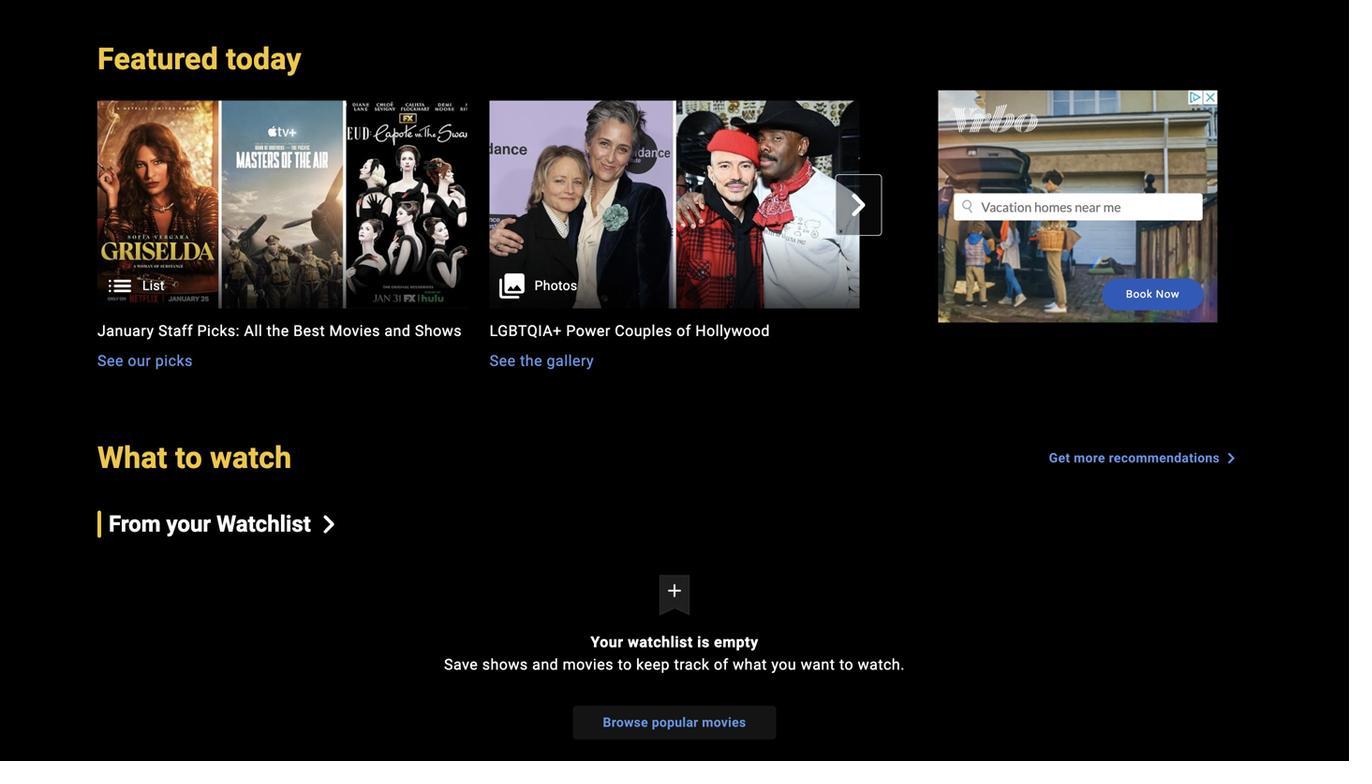 Task type: describe. For each thing, give the bounding box(es) containing it.
see for see the gallery
[[490, 352, 516, 370]]

picks:
[[197, 322, 240, 340]]

photos
[[535, 278, 577, 294]]

production art image for all
[[97, 101, 467, 309]]

lgbtqia+
[[490, 322, 562, 340]]

from your watchlist link
[[97, 511, 338, 538]]

get more recommendations
[[1049, 451, 1220, 466]]

from your watchlist
[[109, 511, 311, 538]]

the inside button
[[520, 352, 543, 370]]

your watchlist is empty save shows and movies to keep track of what you want to watch.
[[444, 634, 905, 674]]

photos group
[[490, 101, 859, 309]]

get
[[1049, 451, 1070, 466]]

featured today
[[97, 42, 301, 77]]

list group
[[97, 101, 467, 309]]

save
[[444, 656, 478, 674]]

more
[[1074, 451, 1105, 466]]

2 horizontal spatial and
[[1035, 322, 1061, 340]]

0 horizontal spatial and
[[384, 322, 411, 340]]

lgbtqia+ power couples of hollywood
[[490, 322, 770, 340]]

2 group from the left
[[97, 101, 467, 395]]

lgbtqia+ power couples of hollywood link
[[490, 320, 859, 342]]

want
[[801, 656, 835, 674]]

what
[[733, 656, 767, 674]]

shows
[[482, 656, 528, 674]]

browse
[[603, 715, 648, 731]]

1 horizontal spatial to
[[618, 656, 632, 674]]

your
[[591, 634, 624, 652]]

browse popular movies button
[[573, 707, 776, 740]]

movies inside button
[[702, 715, 746, 731]]

best
[[293, 322, 325, 340]]

1 shows from the left
[[415, 322, 462, 340]]

watch.
[[858, 656, 905, 674]]

what
[[97, 441, 168, 476]]

chevron right image
[[1220, 447, 1242, 470]]

0 horizontal spatial the
[[267, 322, 289, 340]]

tv tracker: renewed and canceled shows link
[[882, 320, 1252, 342]]

get more recommendations button
[[1034, 442, 1252, 476]]

what to watch
[[97, 441, 292, 476]]

january staff picks: all the best movies and shows
[[97, 322, 462, 340]]

all
[[244, 322, 263, 340]]

popular
[[652, 715, 698, 731]]



Task type: vqa. For each thing, say whether or not it's contained in the screenshot.
the rightmost 'Production art' IMAGE
yes



Task type: locate. For each thing, give the bounding box(es) containing it.
browse popular movies
[[603, 715, 746, 731]]

shows right the canceled
[[1135, 322, 1182, 340]]

group containing lgbtqia+ power couples of hollywood
[[490, 101, 859, 395]]

and right shows
[[532, 656, 559, 674]]

staff
[[158, 322, 193, 340]]

movies down your
[[563, 656, 614, 674]]

1 vertical spatial the
[[520, 352, 543, 370]]

1 horizontal spatial see
[[490, 352, 516, 370]]

movies right popular
[[702, 715, 746, 731]]

january staff picks: all the best movies and shows link
[[97, 320, 467, 342]]

canceled
[[1065, 322, 1131, 340]]

2 horizontal spatial to
[[839, 656, 854, 674]]

2 shows from the left
[[1135, 322, 1182, 340]]

0 horizontal spatial to
[[175, 441, 202, 476]]

see our picks
[[97, 352, 193, 370]]

chevron right inline image inside from your watchlist link
[[320, 516, 338, 534]]

1 vertical spatial chevron right inline image
[[320, 516, 338, 534]]

1 horizontal spatial production art image
[[490, 101, 859, 309]]

tv
[[882, 322, 901, 340]]

track
[[674, 656, 710, 674]]

see for see our picks
[[97, 352, 124, 370]]

the
[[267, 322, 289, 340], [520, 352, 543, 370]]

watch
[[210, 441, 292, 476]]

1 horizontal spatial shows
[[1135, 322, 1182, 340]]

watchlist
[[628, 634, 693, 652]]

tv tracker: renewed and canceled shows group
[[882, 101, 1252, 395]]

3 group from the left
[[490, 101, 859, 395]]

chevron right inline image
[[847, 194, 870, 216], [320, 516, 338, 534]]

hollywood
[[695, 322, 770, 340]]

1 horizontal spatial the
[[520, 352, 543, 370]]

1 horizontal spatial of
[[714, 656, 729, 674]]

0 vertical spatial movies
[[563, 656, 614, 674]]

our
[[128, 352, 151, 370]]

movies
[[563, 656, 614, 674], [702, 715, 746, 731]]

of inside your watchlist is empty save shows and movies to keep track of what you want to watch.
[[714, 656, 729, 674]]

picks
[[155, 352, 193, 370]]

2 see from the left
[[490, 352, 516, 370]]

1 see from the left
[[97, 352, 124, 370]]

watchlist
[[217, 511, 311, 538]]

and inside your watchlist is empty save shows and movies to keep track of what you want to watch.
[[532, 656, 559, 674]]

see
[[97, 352, 124, 370], [490, 352, 516, 370]]

0 horizontal spatial chevron right inline image
[[320, 516, 338, 534]]

from
[[109, 511, 161, 538]]

power
[[566, 322, 611, 340]]

the down "lgbtqia+"
[[520, 352, 543, 370]]

of down empty
[[714, 656, 729, 674]]

0 vertical spatial of
[[677, 322, 691, 340]]

of inside group
[[677, 322, 691, 340]]

keep
[[636, 656, 670, 674]]

0 horizontal spatial of
[[677, 322, 691, 340]]

your
[[166, 511, 211, 538]]

0 vertical spatial the
[[267, 322, 289, 340]]

production art image for of
[[490, 101, 859, 309]]

of right couples
[[677, 322, 691, 340]]

see left our
[[97, 352, 124, 370]]

is
[[697, 634, 710, 652]]

1 group from the left
[[75, 101, 1252, 395]]

4 group from the left
[[882, 101, 1252, 309]]

1 vertical spatial of
[[714, 656, 729, 674]]

0 horizontal spatial see
[[97, 352, 124, 370]]

see the gallery
[[490, 352, 594, 370]]

1 vertical spatial movies
[[702, 715, 746, 731]]

featured
[[97, 42, 218, 77]]

shows
[[415, 322, 462, 340], [1135, 322, 1182, 340]]

1 horizontal spatial and
[[532, 656, 559, 674]]

the right the all
[[267, 322, 289, 340]]

gallery
[[547, 352, 594, 370]]

0 horizontal spatial movies
[[563, 656, 614, 674]]

group
[[75, 101, 1252, 395], [97, 101, 467, 395], [490, 101, 859, 395], [882, 101, 1252, 309]]

see down "lgbtqia+"
[[490, 352, 516, 370]]

to right "want"
[[839, 656, 854, 674]]

0 vertical spatial chevron right inline image
[[847, 194, 870, 216]]

and
[[384, 322, 411, 340], [1035, 322, 1061, 340], [532, 656, 559, 674]]

0 horizontal spatial shows
[[415, 322, 462, 340]]

0 horizontal spatial production art image
[[97, 101, 467, 309]]

you
[[771, 656, 797, 674]]

of
[[677, 322, 691, 340], [714, 656, 729, 674]]

empty
[[714, 634, 759, 652]]

couples
[[615, 322, 672, 340]]

production art image
[[97, 101, 467, 309], [490, 101, 859, 309]]

recommendations
[[1109, 451, 1220, 466]]

poster image
[[882, 101, 1252, 309]]

shows right movies
[[415, 322, 462, 340]]

advertisement element
[[937, 90, 1219, 324]]

1 horizontal spatial movies
[[702, 715, 746, 731]]

to right what
[[175, 441, 202, 476]]

photos link
[[490, 101, 859, 309]]

list
[[142, 278, 165, 294]]

1 production art image from the left
[[97, 101, 467, 309]]

list link
[[97, 101, 467, 309]]

see our picks button
[[97, 350, 193, 372]]

january
[[97, 322, 154, 340]]

tv tracker: renewed and canceled shows
[[882, 322, 1182, 340]]

and right movies
[[384, 322, 411, 340]]

to left keep
[[618, 656, 632, 674]]

renewed
[[967, 322, 1031, 340]]

1 horizontal spatial chevron right inline image
[[847, 194, 870, 216]]

movies inside your watchlist is empty save shows and movies to keep track of what you want to watch.
[[563, 656, 614, 674]]

tracker:
[[905, 322, 962, 340]]

movies
[[329, 322, 380, 340]]

2 production art image from the left
[[490, 101, 859, 309]]

to
[[175, 441, 202, 476], [618, 656, 632, 674], [839, 656, 854, 674]]

today
[[226, 42, 301, 77]]

see the gallery button
[[490, 350, 594, 372]]

and right renewed
[[1035, 322, 1061, 340]]



